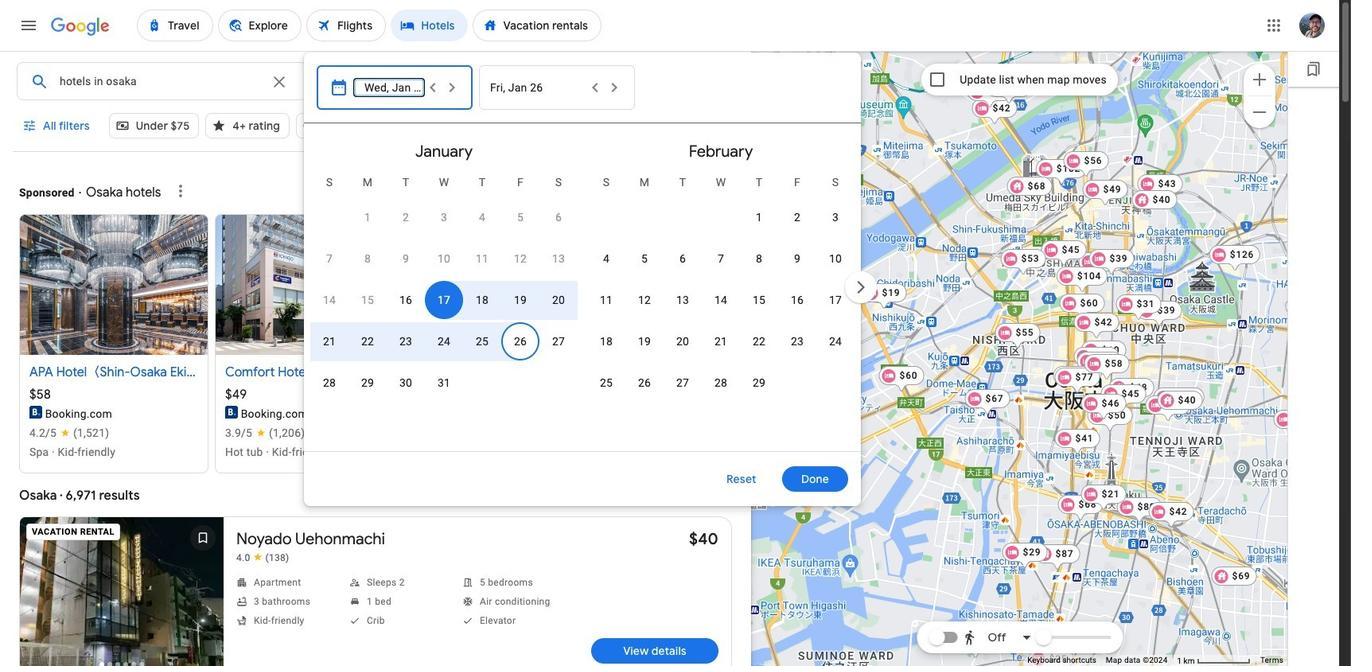 Task type: describe. For each thing, give the bounding box(es) containing it.
wed, jan 31 element
[[438, 375, 451, 391]]

tue, feb 27 element
[[677, 375, 689, 391]]

why this ad? image
[[171, 181, 191, 201]]

sat, feb 24 element
[[829, 334, 842, 349]]

sat, jan 13 element
[[552, 251, 565, 267]]

dialog inside filters form
[[304, 53, 880, 506]]

row up wed, feb 14 element
[[587, 238, 855, 279]]

sun, feb 4 element
[[603, 251, 610, 267]]

thu, feb 29 element
[[753, 375, 766, 391]]

booking.com image
[[225, 406, 238, 419]]

2 row group from the left
[[587, 130, 855, 445]]

sun, feb 18 element
[[600, 334, 613, 349]]

wed, jan 17, departure date. element
[[438, 292, 451, 308]]

tue, feb 6 element
[[680, 251, 686, 267]]

row up wed, jan 10 element
[[349, 190, 578, 238]]

map region
[[751, 51, 1289, 666]]

thu, feb 8 element
[[756, 251, 763, 267]]

zoom in map image
[[1251, 70, 1270, 89]]

mon, feb 12 element
[[638, 292, 651, 308]]

tue, feb 20 element
[[677, 334, 689, 349]]

row up wed, jan 24 element
[[310, 279, 578, 321]]

4.2 out of 5 stars from 1,521 reviews image
[[29, 425, 109, 441]]

sun, jan 21 element
[[323, 334, 336, 349]]

booking.com image
[[29, 406, 42, 419]]

row down wed, feb 14 element
[[587, 321, 855, 362]]

tue, feb 13 element
[[677, 292, 689, 308]]

row down the tue, feb 20 'element'
[[587, 362, 778, 404]]

thu, feb 22 element
[[753, 334, 766, 349]]

sun, jan 14 element
[[323, 292, 336, 308]]

tue, jan 2 element
[[403, 209, 409, 225]]

set check-in one day earlier. image
[[423, 78, 443, 97]]

Check-out text field
[[512, 63, 608, 100]]

fri, jan 26, return date. element
[[514, 334, 527, 349]]

mon, jan 22 element
[[361, 334, 374, 349]]

row down 'tue, jan 23' element
[[310, 362, 463, 404]]

guesthouse kimidoriya, $35 image
[[1286, 297, 1331, 324]]

sat, jan 27 element
[[552, 334, 565, 349]]

main menu image
[[19, 16, 38, 35]]

sat, feb 3 element
[[833, 209, 839, 225]]

set check-in one day later. image
[[443, 78, 462, 97]]

tue, jan 30 element
[[399, 375, 412, 391]]

thu, jan 4 element
[[479, 209, 486, 225]]

sun, jan 7 element
[[326, 251, 333, 267]]

row down wed, jan 17, departure date. element
[[310, 321, 578, 362]]

tue, jan 16 element
[[399, 292, 412, 308]]

mon, jan 29 element
[[361, 375, 374, 391]]

wed, feb 14 element
[[715, 292, 728, 308]]

tue, jan 23 element
[[399, 334, 412, 349]]

thu, jan 25 element
[[476, 334, 489, 349]]

row down wed, jan 3 element
[[310, 238, 578, 279]]



Task type: vqa. For each thing, say whether or not it's contained in the screenshot.
Mon, Jan 8 element
yes



Task type: locate. For each thing, give the bounding box(es) containing it.
sat, feb 10 element
[[829, 251, 842, 267]]

sarasa hotel shin-osaka, $58 image
[[1047, 24, 1092, 51]]

wed, feb 28 element
[[715, 375, 728, 391]]

fri, jan 12 element
[[514, 251, 527, 267]]

1 horizontal spatial row group
[[587, 130, 855, 445]]

zoom out map image
[[1251, 102, 1270, 121]]

0 horizontal spatial row group
[[310, 130, 578, 445]]

wed, jan 3 element
[[441, 209, 447, 225]]

mon, feb 5 element
[[642, 251, 648, 267]]

grid inside dialog
[[310, 130, 855, 461]]

tue, jan 9 element
[[403, 251, 409, 267]]

sun, feb 11 element
[[600, 292, 613, 308]]

fri, feb 16 element
[[791, 292, 804, 308]]

mon, jan 1 element
[[365, 209, 371, 225]]

wed, jan 24 element
[[438, 334, 451, 349]]

thu, jan 18 element
[[476, 292, 489, 308]]

list
[[19, 214, 796, 490]]

fri, jan 19 element
[[514, 292, 527, 308]]

thu, jan 11 element
[[476, 251, 489, 267]]

grid
[[310, 130, 855, 461]]

mon, feb 19 element
[[638, 334, 651, 349]]

1 row group from the left
[[310, 130, 578, 445]]

sat, jan 6 element
[[556, 209, 562, 225]]

mon, feb 26 element
[[638, 375, 651, 391]]

sun, feb 25 element
[[600, 375, 613, 391]]

fri, feb 9 element
[[794, 251, 801, 267]]

row
[[349, 190, 578, 238], [740, 190, 855, 238], [310, 238, 578, 279], [587, 238, 855, 279], [310, 279, 578, 321], [587, 279, 855, 321], [310, 321, 578, 362], [587, 321, 855, 362], [310, 362, 463, 404], [587, 362, 778, 404]]

row up fri, feb 9 element
[[740, 190, 855, 238]]

wed, feb 21 element
[[715, 334, 728, 349]]

wed, feb 7 element
[[718, 251, 724, 267]]

Check-in text field
[[357, 63, 451, 100]]

thu, feb 15 element
[[753, 292, 766, 308]]

mon, jan 15 element
[[361, 292, 374, 308]]

row group
[[310, 130, 578, 445], [587, 130, 855, 445]]

row up wed, feb 21 element
[[587, 279, 855, 321]]

4 out of 5 stars from 138 reviews image
[[236, 552, 289, 564]]

dialog
[[304, 53, 880, 506]]

set check-out one day later. image
[[605, 78, 624, 97]]

sat, feb 17 element
[[829, 292, 842, 308]]

set check-out one day earlier. image
[[586, 78, 605, 97]]

wed, jan 10 element
[[438, 251, 451, 267]]

photos list
[[20, 517, 224, 666]]

next image
[[842, 268, 880, 306]]

sat, jan 20 element
[[552, 292, 565, 308]]

filters form
[[13, 51, 880, 552]]

fri, feb 23 element
[[791, 334, 804, 349]]

fri, jan 5 element
[[517, 209, 524, 225]]

thu, feb 1 element
[[756, 209, 763, 225]]

3.9 out of 5 stars from 1,206 reviews image
[[225, 425, 305, 441]]

fri, feb 2 element
[[794, 209, 801, 225]]

sun, jan 28 element
[[323, 375, 336, 391]]

mon, jan 8 element
[[365, 251, 371, 267]]

clear image
[[270, 72, 289, 92]]



